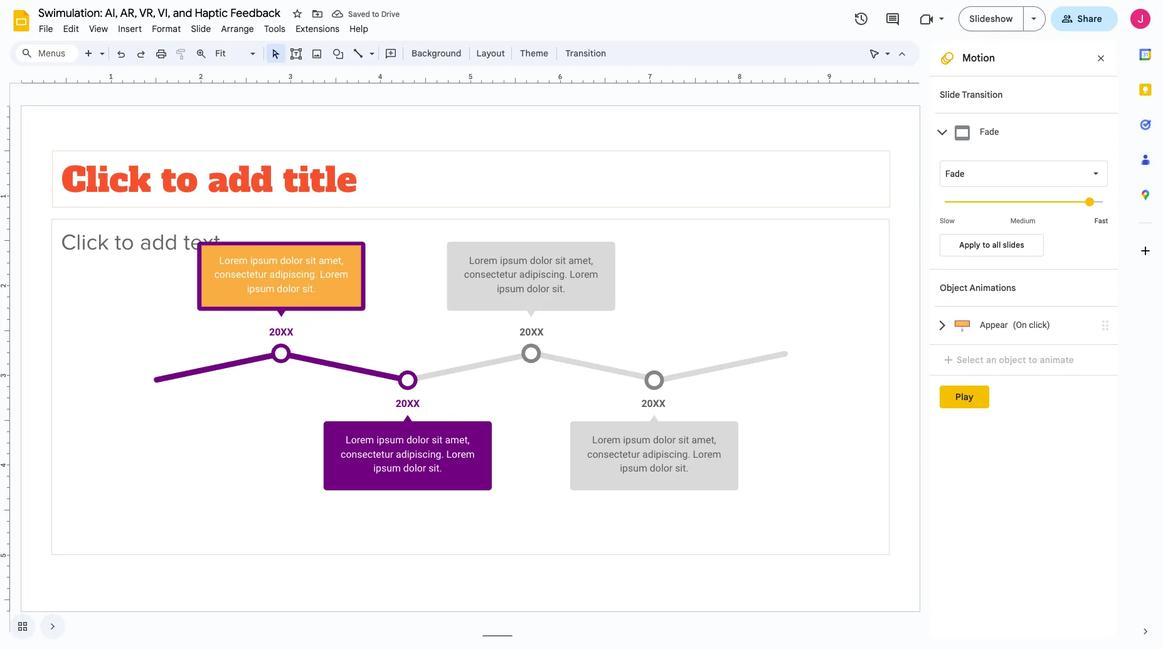 Task type: describe. For each thing, give the bounding box(es) containing it.
drive
[[381, 9, 400, 19]]

slide transition
[[940, 89, 1003, 100]]

view
[[89, 23, 108, 35]]

format menu item
[[147, 21, 186, 36]]

edit menu item
[[58, 21, 84, 36]]

select
[[957, 355, 984, 366]]

tools menu item
[[259, 21, 291, 36]]

tools
[[264, 23, 286, 35]]

to for apply
[[983, 240, 991, 250]]

all
[[993, 240, 1002, 250]]

fast
[[1095, 217, 1109, 225]]

slides
[[1004, 240, 1025, 250]]

animations
[[970, 282, 1017, 294]]

apply to all slides button
[[940, 234, 1045, 257]]

slow button
[[940, 217, 955, 225]]

fade inside fade tab
[[981, 127, 1000, 137]]

shape image
[[331, 45, 346, 62]]

Zoom field
[[212, 45, 261, 63]]

select an object to animate
[[957, 355, 1075, 366]]

fast button
[[1095, 217, 1109, 225]]

insert image image
[[310, 45, 324, 62]]

transition button
[[560, 44, 612, 63]]

an
[[987, 355, 997, 366]]

edit
[[63, 23, 79, 35]]

tab list inside the menu bar banner
[[1129, 37, 1164, 615]]

format
[[152, 23, 181, 35]]

help
[[350, 23, 369, 35]]

extensions
[[296, 23, 340, 35]]

Zoom text field
[[213, 45, 249, 62]]

slide menu item
[[186, 21, 216, 36]]

share
[[1078, 13, 1103, 24]]

Menus field
[[16, 45, 78, 62]]

fade inside "fade" tab panel
[[946, 169, 965, 179]]

saved to drive button
[[329, 5, 403, 23]]

help menu item
[[345, 21, 374, 36]]

duration element
[[940, 187, 1109, 225]]

object animations
[[940, 282, 1017, 294]]

animate
[[1041, 355, 1075, 366]]

medium
[[1011, 217, 1036, 225]]

click)
[[1030, 320, 1051, 330]]

2 horizontal spatial to
[[1029, 355, 1038, 366]]

object
[[940, 282, 968, 294]]

slide for slide transition
[[940, 89, 961, 100]]

menu bar inside the menu bar banner
[[34, 16, 374, 37]]

slide for slide
[[191, 23, 211, 35]]

select an object to animate button
[[940, 353, 1083, 368]]

saved to drive
[[348, 9, 400, 19]]

share button
[[1051, 6, 1119, 31]]

insert menu item
[[113, 21, 147, 36]]

medium button
[[996, 217, 1051, 225]]



Task type: vqa. For each thing, say whether or not it's contained in the screenshot.
animate
yes



Task type: locate. For each thing, give the bounding box(es) containing it.
motion application
[[0, 0, 1164, 650]]

slider
[[940, 187, 1109, 216]]

0 horizontal spatial fade
[[946, 169, 965, 179]]

transition
[[566, 48, 607, 59], [963, 89, 1003, 100]]

1 vertical spatial to
[[983, 240, 991, 250]]

1 horizontal spatial to
[[983, 240, 991, 250]]

0 horizontal spatial slide
[[191, 23, 211, 35]]

layout
[[477, 48, 505, 59]]

transition down motion
[[963, 89, 1003, 100]]

play button
[[940, 386, 990, 409]]

fade up the slow button
[[946, 169, 965, 179]]

slideshow button
[[959, 6, 1024, 31]]

1 horizontal spatial slide
[[940, 89, 961, 100]]

insert
[[118, 23, 142, 35]]

start slideshow (⌘+enter) image
[[1032, 18, 1037, 20]]

menu bar
[[34, 16, 374, 37]]

1 vertical spatial transition
[[963, 89, 1003, 100]]

object animations tab list
[[930, 269, 1119, 345]]

file
[[39, 23, 53, 35]]

0 horizontal spatial transition
[[566, 48, 607, 59]]

theme button
[[515, 44, 554, 63]]

1 vertical spatial fade
[[946, 169, 965, 179]]

extensions menu item
[[291, 21, 345, 36]]

slideshow
[[970, 13, 1014, 24]]

appear (on click)
[[981, 320, 1051, 330]]

(on
[[1014, 320, 1028, 330]]

1 vertical spatial slide
[[940, 89, 961, 100]]

fade down slide transition
[[981, 127, 1000, 137]]

to left drive
[[372, 9, 380, 19]]

slider inside "fade" tab panel
[[940, 187, 1109, 216]]

tab inside object animations 'tab list'
[[935, 306, 1119, 345]]

0 vertical spatial slide
[[191, 23, 211, 35]]

main toolbar
[[78, 44, 613, 63]]

motion section
[[930, 41, 1119, 640]]

1 horizontal spatial transition
[[963, 89, 1003, 100]]

to inside "button"
[[983, 240, 991, 250]]

0 vertical spatial transition
[[566, 48, 607, 59]]

apply to all slides
[[960, 240, 1025, 250]]

object
[[1000, 355, 1027, 366]]

slide inside motion section
[[940, 89, 961, 100]]

to
[[372, 9, 380, 19], [983, 240, 991, 250], [1029, 355, 1038, 366]]

motion
[[963, 52, 996, 65]]

new slide with layout image
[[97, 45, 105, 50]]

fade option
[[946, 168, 965, 180]]

0 horizontal spatial to
[[372, 9, 380, 19]]

file menu item
[[34, 21, 58, 36]]

1 horizontal spatial fade
[[981, 127, 1000, 137]]

to inside the menu bar banner
[[372, 9, 380, 19]]

to for saved
[[372, 9, 380, 19]]

0 vertical spatial fade
[[981, 127, 1000, 137]]

transition inside transition button
[[566, 48, 607, 59]]

menu bar banner
[[0, 0, 1164, 650]]

arrange
[[221, 23, 254, 35]]

slow
[[940, 217, 955, 225]]

theme
[[520, 48, 549, 59]]

tab list
[[1129, 37, 1164, 615]]

background button
[[406, 44, 467, 63]]

fade
[[981, 127, 1000, 137], [946, 169, 965, 179]]

to left all
[[983, 240, 991, 250]]

background
[[412, 48, 462, 59]]

to right object
[[1029, 355, 1038, 366]]

0 vertical spatial to
[[372, 9, 380, 19]]

slide
[[191, 23, 211, 35], [940, 89, 961, 100]]

mode and view toolbar
[[865, 41, 913, 66]]

Star checkbox
[[289, 5, 306, 23]]

tab
[[935, 306, 1119, 345]]

navigation inside the motion application
[[0, 605, 65, 650]]

menu bar containing file
[[34, 16, 374, 37]]

live pointer settings image
[[883, 45, 891, 50]]

slide inside menu item
[[191, 23, 211, 35]]

view menu item
[[84, 21, 113, 36]]

layout button
[[473, 44, 509, 63]]

2 vertical spatial to
[[1029, 355, 1038, 366]]

transition right 'theme' button
[[566, 48, 607, 59]]

play
[[956, 392, 974, 403]]

Rename text field
[[34, 5, 288, 20]]

appear
[[981, 320, 1009, 330]]

navigation
[[0, 605, 65, 650]]

transition inside motion section
[[963, 89, 1003, 100]]

fade tab panel
[[935, 151, 1119, 269]]

saved
[[348, 9, 370, 19]]

apply
[[960, 240, 981, 250]]

tab containing appear
[[935, 306, 1119, 345]]

arrange menu item
[[216, 21, 259, 36]]

fade tab
[[935, 113, 1119, 151]]



